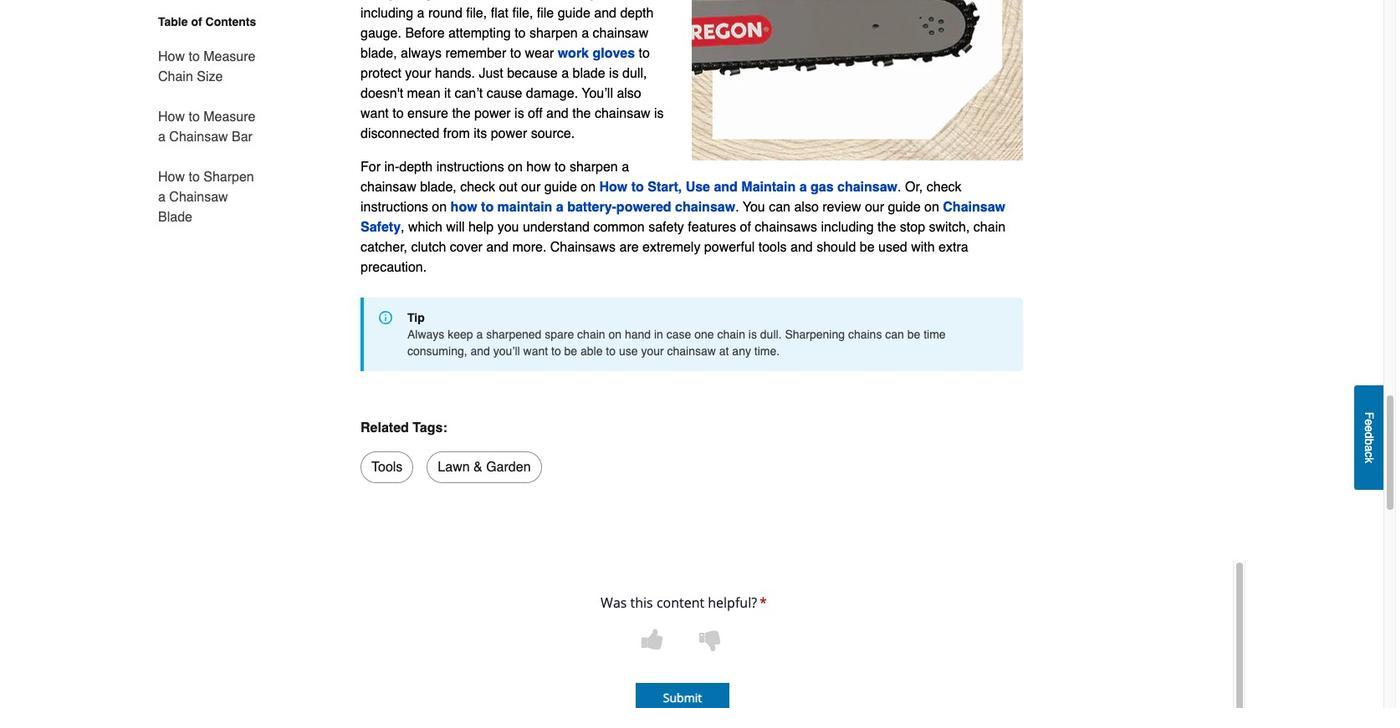 Task type: vqa. For each thing, say whether or not it's contained in the screenshot.
the topmost including
yes



Task type: locate. For each thing, give the bounding box(es) containing it.
to up wear
[[515, 26, 526, 41]]

guide up battery-
[[545, 180, 577, 195]]

instructions inside . or, check instructions on
[[361, 200, 428, 215]]

which
[[456, 0, 490, 1], [408, 220, 443, 236]]

1 horizontal spatial depth
[[621, 6, 654, 21]]

1 vertical spatial which
[[408, 220, 443, 236]]

chainsaw down in-
[[361, 180, 417, 195]]

doesn't
[[361, 87, 404, 102]]

1 horizontal spatial be
[[860, 241, 875, 256]]

1 vertical spatial your
[[641, 345, 664, 359]]

depth down disconnected
[[399, 160, 433, 175]]

guide for how
[[545, 180, 577, 195]]

guide inside which has all the tools you need, including a round file, flat file, file guide and depth gauge. before attempting to sharpen a chainsaw blade, always remember to wear
[[558, 6, 591, 21]]

able
[[581, 345, 603, 359]]

1 vertical spatial tools
[[759, 241, 787, 256]]

blade,
[[361, 46, 397, 61], [420, 180, 457, 195]]

2 e from the top
[[1364, 426, 1377, 433]]

0 vertical spatial be
[[860, 241, 875, 256]]

a up powered
[[622, 160, 630, 175]]

. left or,
[[898, 180, 902, 195]]

to left sharpen
[[189, 170, 200, 185]]

chainsaw up the gloves
[[593, 26, 649, 41]]

one
[[695, 328, 714, 342]]

0 vertical spatial also
[[617, 87, 642, 102]]

extremely
[[643, 241, 701, 256]]

blade
[[573, 66, 606, 82]]

should
[[817, 241, 857, 256]]

instructions down its
[[437, 160, 504, 175]]

want inside to protect your hands. just because a blade is dull, doesn't mean it can't cause damage. you'll also want to ensure the power is off and the chainsaw is disconnected from its power source.
[[361, 107, 389, 122]]

0 horizontal spatial which
[[408, 220, 443, 236]]

and down help
[[487, 241, 509, 256]]

is inside tip always keep a sharpened spare chain on hand in case one chain is dull. sharpening chains can be time consuming, and you'll want to be able to use your chainsaw at any time.
[[749, 328, 757, 342]]

0 horizontal spatial you
[[498, 220, 519, 236]]

the
[[536, 0, 555, 1], [452, 107, 471, 122], [573, 107, 591, 122], [878, 220, 897, 236]]

is left the off
[[515, 107, 525, 122]]

our right review
[[865, 200, 885, 215]]

hand
[[625, 328, 651, 342]]

1 horizontal spatial .
[[898, 180, 902, 195]]

0 horizontal spatial be
[[565, 345, 578, 359]]

chain right switch,
[[974, 220, 1006, 236]]

on up out
[[508, 160, 523, 175]]

of
[[191, 15, 202, 28], [740, 220, 752, 236]]

0 vertical spatial your
[[405, 66, 431, 82]]

0 horizontal spatial can
[[769, 200, 791, 215]]

1 horizontal spatial file,
[[513, 6, 533, 21]]

be
[[860, 241, 875, 256], [908, 328, 921, 342], [565, 345, 578, 359]]

sharpen
[[204, 170, 254, 185]]

e up d
[[1364, 420, 1377, 426]]

0 vertical spatial .
[[898, 180, 902, 195]]

chainsaw left bar
[[169, 130, 228, 145]]

file,
[[466, 6, 487, 21], [513, 6, 533, 21]]

also down gas
[[795, 200, 819, 215]]

0 horizontal spatial want
[[361, 107, 389, 122]]

mean
[[407, 87, 441, 102]]

related tags:
[[361, 421, 448, 436]]

gauge.
[[361, 26, 402, 41]]

2 vertical spatial be
[[565, 345, 578, 359]]

2 measure from the top
[[204, 110, 256, 125]]

1 vertical spatial be
[[908, 328, 921, 342]]

chainsaw inside chainsaw safety
[[944, 200, 1006, 215]]

clutch
[[411, 241, 446, 256]]

sharpen inside which has all the tools you need, including a round file, flat file, file guide and depth gauge. before attempting to sharpen a chainsaw blade, always remember to wear
[[530, 26, 578, 41]]

how up chain
[[158, 49, 185, 64]]

e
[[1364, 420, 1377, 426], [1364, 426, 1377, 433]]

off
[[528, 107, 543, 122]]

of down you
[[740, 220, 752, 236]]

guide up stop
[[888, 200, 921, 215]]

power down the 'cause' on the left top of page
[[475, 107, 511, 122]]

chainsaw up the blade
[[169, 190, 228, 205]]

chainsaw up features
[[676, 200, 736, 215]]

1 horizontal spatial of
[[740, 220, 752, 236]]

to down spare at the top left of page
[[552, 345, 561, 359]]

a up k
[[1364, 446, 1377, 452]]

1 horizontal spatial which
[[456, 0, 490, 1]]

1 vertical spatial want
[[524, 345, 548, 359]]

to up disconnected
[[393, 107, 404, 122]]

on up use
[[609, 328, 622, 342]]

0 vertical spatial guide
[[558, 6, 591, 21]]

how down source.
[[527, 160, 551, 175]]

the inside which has all the tools you need, including a round file, flat file, file guide and depth gauge. before attempting to sharpen a chainsaw blade, always remember to wear
[[536, 0, 555, 1]]

0 vertical spatial depth
[[621, 6, 654, 21]]

power right its
[[491, 127, 527, 142]]

1 horizontal spatial blade,
[[420, 180, 457, 195]]

depth down "need,"
[[621, 6, 654, 21]]

including down review
[[822, 220, 874, 236]]

0 horizontal spatial check
[[461, 180, 496, 195]]

on inside tip always keep a sharpened spare chain on hand in case one chain is dull. sharpening chains can be time consuming, and you'll want to be able to use your chainsaw at any time.
[[609, 328, 622, 342]]

sharpen up how to maintain a battery-powered chainsaw link
[[570, 160, 618, 175]]

how inside the how to measure chain size
[[158, 49, 185, 64]]

1 vertical spatial blade,
[[420, 180, 457, 195]]

is left dull.
[[749, 328, 757, 342]]

be left time
[[908, 328, 921, 342]]

of inside , which will help you understand common safety features of chainsaws including the stop switch, chain catcher, clutch cover and more. chainsaws are extremely powerful tools and should be used with extra precaution.
[[740, 220, 752, 236]]

0 vertical spatial measure
[[204, 49, 256, 64]]

0 horizontal spatial of
[[191, 15, 202, 28]]

is
[[609, 66, 619, 82], [515, 107, 525, 122], [655, 107, 664, 122], [749, 328, 757, 342]]

also
[[617, 87, 642, 102], [795, 200, 819, 215]]

1 horizontal spatial you
[[591, 0, 612, 1]]

how inside how to sharpen a chainsaw blade
[[158, 170, 185, 185]]

file, up "attempting"
[[466, 6, 487, 21]]

0 horizontal spatial chain
[[578, 328, 606, 342]]

which inside , which will help you understand common safety features of chainsaws including the stop switch, chain catcher, clutch cover and more. chainsaws are extremely powerful tools and should be used with extra precaution.
[[408, 220, 443, 236]]

protect
[[361, 66, 402, 82]]

a inside to protect your hands. just because a blade is dull, doesn't mean it can't cause damage. you'll also want to ensure the power is off and the chainsaw is disconnected from its power source.
[[562, 66, 569, 82]]

chain up able
[[578, 328, 606, 342]]

blade
[[158, 210, 192, 225]]

0 horizontal spatial our
[[522, 180, 541, 195]]

a inside tip always keep a sharpened spare chain on hand in case one chain is dull. sharpening chains can be time consuming, and you'll want to be able to use your chainsaw at any time.
[[477, 328, 483, 342]]

blade, up "will"
[[420, 180, 457, 195]]

how inside how to measure a chainsaw bar
[[158, 110, 185, 125]]

how for how to measure chain size
[[158, 49, 185, 64]]

chainsaw down case
[[668, 345, 716, 359]]

chainsaw down you'll at left
[[595, 107, 651, 122]]

the up "from"
[[452, 107, 471, 122]]

how up the blade
[[158, 170, 185, 185]]

common
[[594, 220, 645, 236]]

chainsaw inside for in-depth instructions on how to sharpen a chainsaw blade, check out our guide on
[[361, 180, 417, 195]]

also down dull,
[[617, 87, 642, 102]]

lawn
[[438, 461, 470, 476]]

to down source.
[[555, 160, 566, 175]]

a down the work
[[562, 66, 569, 82]]

chainsaw up switch,
[[944, 200, 1006, 215]]

1 vertical spatial can
[[886, 328, 905, 342]]

0 horizontal spatial including
[[361, 6, 414, 21]]

how to measure chain size
[[158, 49, 256, 85]]

any
[[733, 345, 752, 359]]

measure inside the how to measure chain size
[[204, 49, 256, 64]]

1 horizontal spatial instructions
[[437, 160, 504, 175]]

0 vertical spatial want
[[361, 107, 389, 122]]

and inside tip always keep a sharpened spare chain on hand in case one chain is dull. sharpening chains can be time consuming, and you'll want to be able to use your chainsaw at any time.
[[471, 345, 490, 359]]

0 vertical spatial you
[[591, 0, 612, 1]]

understand
[[523, 220, 590, 236]]

1 measure from the top
[[204, 49, 256, 64]]

how down chain
[[158, 110, 185, 125]]

1 vertical spatial you
[[498, 220, 519, 236]]

power
[[475, 107, 511, 122], [491, 127, 527, 142]]

1 vertical spatial of
[[740, 220, 752, 236]]

on
[[508, 160, 523, 175], [581, 180, 596, 195], [432, 200, 447, 215], [925, 200, 940, 215], [609, 328, 622, 342]]

check inside . or, check instructions on
[[927, 180, 962, 195]]

powerful
[[705, 241, 755, 256]]

blade, up protect
[[361, 46, 397, 61]]

1 vertical spatial depth
[[399, 160, 433, 175]]

0 vertical spatial including
[[361, 6, 414, 21]]

precaution.
[[361, 261, 427, 276]]

to up dull,
[[639, 46, 650, 61]]

which up round
[[456, 0, 490, 1]]

battery-
[[568, 200, 617, 215]]

1 horizontal spatial how
[[527, 160, 551, 175]]

to up help
[[481, 200, 494, 215]]

our up maintain
[[522, 180, 541, 195]]

chainsaw up review
[[838, 180, 898, 195]]

features
[[688, 220, 737, 236]]

want
[[361, 107, 389, 122], [524, 345, 548, 359]]

chainsaw
[[169, 130, 228, 145], [169, 190, 228, 205], [944, 200, 1006, 215]]

on up switch,
[[925, 200, 940, 215]]

0 vertical spatial our
[[522, 180, 541, 195]]

1 horizontal spatial your
[[641, 345, 664, 359]]

measure inside how to measure a chainsaw bar
[[204, 110, 256, 125]]

0 vertical spatial blade,
[[361, 46, 397, 61]]

check inside for in-depth instructions on how to sharpen a chainsaw blade, check out our guide on
[[461, 180, 496, 195]]

the up file
[[536, 0, 555, 1]]

measure up bar
[[204, 110, 256, 125]]

consuming,
[[408, 345, 468, 359]]

your down always
[[405, 66, 431, 82]]

and down "need,"
[[595, 6, 617, 21]]

want down sharpened
[[524, 345, 548, 359]]

be left used
[[860, 241, 875, 256]]

1 horizontal spatial check
[[927, 180, 962, 195]]

lawn & garden link
[[427, 452, 542, 484]]

0 horizontal spatial also
[[617, 87, 642, 102]]

you down maintain
[[498, 220, 519, 236]]

a up work gloves
[[582, 26, 589, 41]]

how
[[158, 49, 185, 64], [158, 110, 185, 125], [158, 170, 185, 185], [600, 180, 628, 195]]

0 vertical spatial instructions
[[437, 160, 504, 175]]

0 horizontal spatial file,
[[466, 6, 487, 21]]

wear
[[525, 46, 554, 61]]

and up source.
[[547, 107, 569, 122]]

1 vertical spatial how
[[451, 200, 478, 215]]

on inside . or, check instructions on
[[432, 200, 447, 215]]

be down spare at the top left of page
[[565, 345, 578, 359]]

instructions for for in-depth instructions on how to sharpen a chainsaw blade, check out our guide on
[[437, 160, 504, 175]]

1 horizontal spatial want
[[524, 345, 548, 359]]

and inside which has all the tools you need, including a round file, flat file, file guide and depth gauge. before attempting to sharpen a chainsaw blade, always remember to wear
[[595, 6, 617, 21]]

0 horizontal spatial your
[[405, 66, 431, 82]]

can right chains
[[886, 328, 905, 342]]

check right or,
[[927, 180, 962, 195]]

the down you'll at left
[[573, 107, 591, 122]]

0 vertical spatial which
[[456, 0, 490, 1]]

1 vertical spatial .
[[736, 200, 740, 215]]

0 vertical spatial power
[[475, 107, 511, 122]]

table of contents element
[[138, 13, 264, 228]]

the up used
[[878, 220, 897, 236]]

. left you
[[736, 200, 740, 215]]

0 vertical spatial sharpen
[[530, 26, 578, 41]]

how to start, use and maintain a gas chainsaw
[[600, 180, 898, 195]]

case
[[667, 328, 692, 342]]

0 vertical spatial tools
[[559, 0, 587, 1]]

has
[[494, 0, 516, 1]]

0 horizontal spatial blade,
[[361, 46, 397, 61]]

chainsaws
[[755, 220, 818, 236]]

a up before
[[417, 6, 425, 21]]

chainsaw inside how to sharpen a chainsaw blade
[[169, 190, 228, 205]]

1 check from the left
[[461, 180, 496, 195]]

chain
[[158, 69, 193, 85]]

tags:
[[413, 421, 448, 436]]

tools down chainsaws
[[759, 241, 787, 256]]

2 vertical spatial guide
[[888, 200, 921, 215]]

depth inside which has all the tools you need, including a round file, flat file, file guide and depth gauge. before attempting to sharpen a chainsaw blade, always remember to wear
[[621, 6, 654, 21]]

1 vertical spatial also
[[795, 200, 819, 215]]

including inside , which will help you understand common safety features of chainsaws including the stop switch, chain catcher, clutch cover and more. chainsaws are extremely powerful tools and should be used with extra precaution.
[[822, 220, 874, 236]]

0 vertical spatial how
[[527, 160, 551, 175]]

chains
[[849, 328, 883, 342]]

can up chainsaws
[[769, 200, 791, 215]]

0 horizontal spatial tools
[[559, 0, 587, 1]]

or,
[[906, 180, 923, 195]]

1 file, from the left
[[466, 6, 487, 21]]

. or, check instructions on
[[361, 180, 962, 215]]

1 horizontal spatial can
[[886, 328, 905, 342]]

to up size
[[189, 49, 200, 64]]

how up "will"
[[451, 200, 478, 215]]

tools right all
[[559, 0, 587, 1]]

instructions
[[437, 160, 504, 175], [361, 200, 428, 215]]

1 horizontal spatial chain
[[718, 328, 746, 342]]

on up "will"
[[432, 200, 447, 215]]

2 horizontal spatial chain
[[974, 220, 1006, 236]]

2 check from the left
[[927, 180, 962, 195]]

1 horizontal spatial our
[[865, 200, 885, 215]]

your
[[405, 66, 431, 82], [641, 345, 664, 359]]

want inside tip always keep a sharpened spare chain on hand in case one chain is dull. sharpening chains can be time consuming, and you'll want to be able to use your chainsaw at any time.
[[524, 345, 548, 359]]

of right "table" in the left top of the page
[[191, 15, 202, 28]]

instructions up ,
[[361, 200, 428, 215]]

chain up the at
[[718, 328, 746, 342]]

including up gauge.
[[361, 6, 414, 21]]

how up how to maintain a battery-powered chainsaw link
[[600, 180, 628, 195]]

also inside to protect your hands. just because a blade is dull, doesn't mean it can't cause damage. you'll also want to ensure the power is off and the chainsaw is disconnected from its power source.
[[617, 87, 642, 102]]

to down size
[[189, 110, 200, 125]]

want down doesn't
[[361, 107, 389, 122]]

. inside . or, check instructions on
[[898, 180, 902, 195]]

you left "need,"
[[591, 0, 612, 1]]

instructions inside for in-depth instructions on how to sharpen a chainsaw blade, check out our guide on
[[437, 160, 504, 175]]

are
[[620, 241, 639, 256]]

to up powered
[[632, 180, 644, 195]]

check left out
[[461, 180, 496, 195]]

0 horizontal spatial instructions
[[361, 200, 428, 215]]

you'll
[[582, 87, 613, 102]]

which up clutch
[[408, 220, 443, 236]]

garden
[[486, 461, 531, 476]]

file, down all
[[513, 6, 533, 21]]

1 vertical spatial including
[[822, 220, 874, 236]]

for
[[361, 160, 381, 175]]

1 horizontal spatial tools
[[759, 241, 787, 256]]

chainsaw for sharpen
[[169, 190, 228, 205]]

guide inside for in-depth instructions on how to sharpen a chainsaw blade, check out our guide on
[[545, 180, 577, 195]]

guide right file
[[558, 6, 591, 21]]

your down in
[[641, 345, 664, 359]]

1 vertical spatial our
[[865, 200, 885, 215]]

1 vertical spatial guide
[[545, 180, 577, 195]]

sharpened
[[486, 328, 542, 342]]

you'll
[[494, 345, 520, 359]]

chainsaw
[[593, 26, 649, 41], [595, 107, 651, 122], [361, 180, 417, 195], [838, 180, 898, 195], [676, 200, 736, 215], [668, 345, 716, 359]]

1 vertical spatial sharpen
[[570, 160, 618, 175]]

use
[[686, 180, 711, 195]]

to inside how to measure a chainsaw bar
[[189, 110, 200, 125]]

1 vertical spatial measure
[[204, 110, 256, 125]]

chainsaw inside how to measure a chainsaw bar
[[169, 130, 228, 145]]

always
[[401, 46, 442, 61]]

e up b
[[1364, 426, 1377, 433]]

0 horizontal spatial depth
[[399, 160, 433, 175]]

tools
[[559, 0, 587, 1], [759, 241, 787, 256]]

chainsaw inside tip always keep a sharpened spare chain on hand in case one chain is dull. sharpening chains can be time consuming, and you'll want to be able to use your chainsaw at any time.
[[668, 345, 716, 359]]

a up the blade
[[158, 190, 166, 205]]

hands.
[[435, 66, 475, 82]]

including
[[361, 6, 414, 21], [822, 220, 874, 236]]

1 horizontal spatial including
[[822, 220, 874, 236]]

file
[[537, 6, 554, 21]]

can
[[769, 200, 791, 215], [886, 328, 905, 342]]

a down chain
[[158, 130, 166, 145]]

related
[[361, 421, 409, 436]]

chainsaw safety link
[[361, 200, 1006, 236]]

1 vertical spatial instructions
[[361, 200, 428, 215]]



Task type: describe. For each thing, give the bounding box(es) containing it.
to inside how to sharpen a chainsaw blade
[[189, 170, 200, 185]]

will
[[446, 220, 465, 236]]

cause
[[487, 87, 523, 102]]

our inside for in-depth instructions on how to sharpen a chainsaw blade, check out our guide on
[[522, 180, 541, 195]]

cover
[[450, 241, 483, 256]]

chainsaws
[[551, 241, 616, 256]]

work gloves link
[[558, 46, 635, 61]]

f e e d b a c k
[[1364, 413, 1377, 464]]

depth inside for in-depth instructions on how to sharpen a chainsaw blade, check out our guide on
[[399, 160, 433, 175]]

a inside for in-depth instructions on how to sharpen a chainsaw blade, check out our guide on
[[622, 160, 630, 175]]

on up battery-
[[581, 180, 596, 195]]

to inside for in-depth instructions on how to sharpen a chainsaw blade, check out our guide on
[[555, 160, 566, 175]]

tools inside which has all the tools you need, including a round file, flat file, file guide and depth gauge. before attempting to sharpen a chainsaw blade, always remember to wear
[[559, 0, 587, 1]]

a left gas
[[800, 180, 807, 195]]

sharpening
[[785, 328, 845, 342]]

blade, inside for in-depth instructions on how to sharpen a chainsaw blade, check out our guide on
[[420, 180, 457, 195]]

for in-depth instructions on how to sharpen a chainsaw blade, check out our guide on
[[361, 160, 630, 195]]

work
[[558, 46, 589, 61]]

powered
[[617, 200, 672, 215]]

just
[[479, 66, 504, 82]]

instructions for . or, check instructions on
[[361, 200, 428, 215]]

chainsaw inside to protect your hands. just because a blade is dull, doesn't mean it can't cause damage. you'll also want to ensure the power is off and the chainsaw is disconnected from its power source.
[[595, 107, 651, 122]]

can't
[[455, 87, 483, 102]]

ensure
[[408, 107, 449, 122]]

1 vertical spatial power
[[491, 127, 527, 142]]

b
[[1364, 439, 1377, 446]]

catcher,
[[361, 241, 408, 256]]

maintain
[[742, 180, 796, 195]]

contents
[[206, 15, 256, 28]]

how for how to start, use and maintain a gas chainsaw
[[600, 180, 628, 195]]

how to measure a chainsaw bar
[[158, 110, 256, 145]]

always
[[408, 328, 445, 342]]

,
[[401, 220, 405, 236]]

to left wear
[[510, 46, 522, 61]]

to left use
[[606, 345, 616, 359]]

table of contents
[[158, 15, 256, 28]]

attempting
[[449, 26, 511, 41]]

to inside the how to measure chain size
[[189, 49, 200, 64]]

you inside , which will help you understand common safety features of chainsaws including the stop switch, chain catcher, clutch cover and more. chainsaws are extremely powerful tools and should be used with extra precaution.
[[498, 220, 519, 236]]

disconnected
[[361, 127, 440, 142]]

d
[[1364, 433, 1377, 439]]

flat
[[491, 6, 509, 21]]

need,
[[616, 0, 650, 1]]

review
[[823, 200, 862, 215]]

in-
[[385, 160, 399, 175]]

tip
[[408, 312, 425, 325]]

you inside which has all the tools you need, including a round file, flat file, file guide and depth gauge. before attempting to sharpen a chainsaw blade, always remember to wear
[[591, 0, 612, 1]]

bar
[[232, 130, 253, 145]]

it
[[444, 87, 451, 102]]

a person using a sharpening tool to sharpen a chainsaw chain. image
[[692, 0, 1024, 161]]

keep
[[448, 328, 473, 342]]

0 vertical spatial can
[[769, 200, 791, 215]]

all
[[519, 0, 533, 1]]

you
[[743, 200, 766, 215]]

and inside to protect your hands. just because a blade is dull, doesn't mean it can't cause damage. you'll also want to ensure the power is off and the chainsaw is disconnected from its power source.
[[547, 107, 569, 122]]

can inside tip always keep a sharpened spare chain on hand in case one chain is dull. sharpening chains can be time consuming, and you'll want to be able to use your chainsaw at any time.
[[886, 328, 905, 342]]

which has all the tools you need, including a round file, flat file, file guide and depth gauge. before attempting to sharpen a chainsaw blade, always remember to wear
[[361, 0, 654, 61]]

used
[[879, 241, 908, 256]]

how to measure a chainsaw bar link
[[158, 97, 264, 157]]

how to maintain a battery-powered chainsaw link
[[451, 200, 736, 215]]

tools inside , which will help you understand common safety features of chainsaws including the stop switch, chain catcher, clutch cover and more. chainsaws are extremely powerful tools and should be used with extra precaution.
[[759, 241, 787, 256]]

how to measure chain size link
[[158, 37, 264, 97]]

lawn & garden
[[438, 461, 531, 476]]

how to maintain a battery-powered chainsaw . you can also review our guide on
[[451, 200, 944, 215]]

sharpen inside for in-depth instructions on how to sharpen a chainsaw blade, check out our guide on
[[570, 160, 618, 175]]

your inside tip always keep a sharpened spare chain on hand in case one chain is dull. sharpening chains can be time consuming, and you'll want to be able to use your chainsaw at any time.
[[641, 345, 664, 359]]

in
[[655, 328, 664, 342]]

2 horizontal spatial be
[[908, 328, 921, 342]]

gas
[[811, 180, 834, 195]]

blade, inside which has all the tools you need, including a round file, flat file, file guide and depth gauge. before attempting to sharpen a chainsaw blade, always remember to wear
[[361, 46, 397, 61]]

stop
[[900, 220, 926, 236]]

more.
[[513, 241, 547, 256]]

chainsaw inside which has all the tools you need, including a round file, flat file, file guide and depth gauge. before attempting to sharpen a chainsaw blade, always remember to wear
[[593, 26, 649, 41]]

be inside , which will help you understand common safety features of chainsaws including the stop switch, chain catcher, clutch cover and more. chainsaws are extremely powerful tools and should be used with extra precaution.
[[860, 241, 875, 256]]

use
[[619, 345, 638, 359]]

f
[[1364, 413, 1377, 420]]

k
[[1364, 458, 1377, 464]]

how to sharpen a chainsaw blade link
[[158, 157, 264, 228]]

&
[[474, 461, 483, 476]]

table
[[158, 15, 188, 28]]

c
[[1364, 452, 1377, 458]]

and down chainsaws
[[791, 241, 813, 256]]

1 horizontal spatial also
[[795, 200, 819, 215]]

round
[[429, 6, 463, 21]]

measure for chainsaw
[[204, 110, 256, 125]]

out
[[499, 180, 518, 195]]

time.
[[755, 345, 780, 359]]

to protect your hands. just because a blade is dull, doesn't mean it can't cause damage. you'll also want to ensure the power is off and the chainsaw is disconnected from its power source.
[[361, 46, 664, 142]]

how for how to sharpen a chainsaw blade
[[158, 170, 185, 185]]

with
[[912, 241, 935, 256]]

a inside how to sharpen a chainsaw blade
[[158, 190, 166, 205]]

2 file, from the left
[[513, 6, 533, 21]]

switch,
[[930, 220, 970, 236]]

0 vertical spatial of
[[191, 15, 202, 28]]

a up understand
[[556, 200, 564, 215]]

is up start,
[[655, 107, 664, 122]]

its
[[474, 127, 487, 142]]

is down the gloves
[[609, 66, 619, 82]]

the inside , which will help you understand common safety features of chainsaws including the stop switch, chain catcher, clutch cover and more. chainsaws are extremely powerful tools and should be used with extra precaution.
[[878, 220, 897, 236]]

f e e d b a c k button
[[1355, 386, 1384, 491]]

your inside to protect your hands. just because a blade is dull, doesn't mean it can't cause damage. you'll also want to ensure the power is off and the chainsaw is disconnected from its power source.
[[405, 66, 431, 82]]

how inside for in-depth instructions on how to sharpen a chainsaw blade, check out our guide on
[[527, 160, 551, 175]]

help
[[469, 220, 494, 236]]

tools link
[[361, 452, 414, 484]]

which inside which has all the tools you need, including a round file, flat file, file guide and depth gauge. before attempting to sharpen a chainsaw blade, always remember to wear
[[456, 0, 490, 1]]

0 horizontal spatial .
[[736, 200, 740, 215]]

tip always keep a sharpened spare chain on hand in case one chain is dull. sharpening chains can be time consuming, and you'll want to be able to use your chainsaw at any time.
[[408, 312, 946, 359]]

chainsaw for measure
[[169, 130, 228, 145]]

0 horizontal spatial how
[[451, 200, 478, 215]]

before
[[405, 26, 445, 41]]

, which will help you understand common safety features of chainsaws including the stop switch, chain catcher, clutch cover and more. chainsaws are extremely powerful tools and should be used with extra precaution.
[[361, 220, 1006, 276]]

how for how to measure a chainsaw bar
[[158, 110, 185, 125]]

time
[[924, 328, 946, 342]]

and right use
[[714, 180, 738, 195]]

work gloves
[[558, 46, 635, 61]]

guide for you
[[558, 6, 591, 21]]

1 e from the top
[[1364, 420, 1377, 426]]

a inside button
[[1364, 446, 1377, 452]]

a inside how to measure a chainsaw bar
[[158, 130, 166, 145]]

including inside which has all the tools you need, including a round file, flat file, file guide and depth gauge. before attempting to sharpen a chainsaw blade, always remember to wear
[[361, 6, 414, 21]]

damage.
[[526, 87, 578, 102]]

gloves
[[593, 46, 635, 61]]

measure for size
[[204, 49, 256, 64]]

safety
[[361, 220, 401, 236]]

how to start, use and maintain a gas chainsaw link
[[600, 180, 898, 195]]

chainsaw safety
[[361, 200, 1006, 236]]

info image
[[379, 312, 393, 325]]

chain inside , which will help you understand common safety features of chainsaws including the stop switch, chain catcher, clutch cover and more. chainsaws are extremely powerful tools and should be used with extra precaution.
[[974, 220, 1006, 236]]

because
[[507, 66, 558, 82]]



